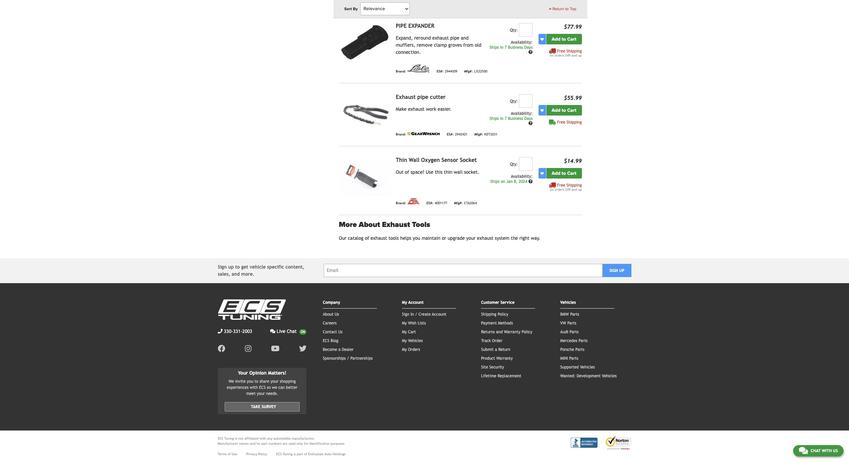 Task type: vqa. For each thing, say whether or not it's contained in the screenshot.
Submit a Return link
yes



Task type: describe. For each thing, give the bounding box(es) containing it.
parts for audi parts
[[570, 330, 579, 335]]

mfg#: kdt2031
[[474, 133, 498, 136]]

ecs blog link
[[323, 339, 338, 343]]

0 vertical spatial chat
[[287, 329, 297, 334]]

holdings
[[333, 453, 346, 456]]

product
[[481, 356, 495, 361]]

es#: 4001177
[[427, 201, 447, 205]]

free for $14.99
[[557, 183, 565, 188]]

supported vehicles link
[[560, 365, 595, 370]]

or
[[442, 235, 446, 241]]

sales,
[[218, 271, 230, 277]]

customer
[[481, 300, 499, 305]]

1 vertical spatial return
[[498, 347, 511, 352]]

wall
[[454, 170, 463, 175]]

with inside "ecs tuning is not affiliated with any automobile manufacturers. manufacturer names and/or part numbers are used only for identification purposes."
[[260, 437, 266, 441]]

of left enthusiast
[[304, 453, 307, 456]]

policy for shipping policy
[[498, 312, 508, 317]]

instagram logo image
[[245, 345, 251, 352]]

payment
[[481, 321, 497, 326]]

of right terms
[[228, 453, 231, 456]]

ships on jan 8, 2024
[[490, 179, 529, 184]]

2 vertical spatial with
[[822, 449, 832, 454]]

in for $55.99
[[500, 116, 504, 121]]

es#2942421 - kdt2031 - exhaust pipe cutter - make exhaust work easier. - gear wrench - audi bmw volkswagen mercedes benz mini porsche image
[[339, 94, 391, 133]]

a for submit
[[495, 347, 497, 352]]

kdt2031
[[485, 133, 498, 136]]

exhaust down more about exhaust tools
[[371, 235, 387, 241]]

oxygen
[[421, 157, 440, 164]]

affiliated
[[244, 437, 259, 441]]

terms of use link
[[218, 452, 237, 457]]

track order
[[481, 339, 503, 343]]

tuning for part
[[283, 453, 293, 456]]

qty: for $77.99
[[510, 28, 518, 33]]

we invite you to share your shopping experiences with ecs so we can better meet your needs.
[[227, 380, 298, 396]]

top
[[570, 6, 577, 11]]

socket
[[460, 157, 477, 164]]

methods
[[498, 321, 513, 326]]

1 vertical spatial on
[[501, 179, 505, 184]]

more.
[[241, 271, 255, 277]]

cart down wish
[[408, 330, 416, 335]]

shipping up payment
[[481, 312, 497, 317]]

supported
[[560, 365, 579, 370]]

porsche parts link
[[560, 347, 585, 352]]

add to wish list image for $77.99
[[541, 38, 544, 41]]

in for $77.99
[[500, 45, 504, 50]]

2003
[[242, 329, 252, 334]]

expander
[[409, 23, 435, 29]]

vehicles up bmw parts
[[560, 300, 576, 305]]

lifetime replacement link
[[481, 374, 522, 379]]

2 free from the top
[[557, 120, 565, 125]]

ecs for ecs tuning is not affiliated with any automobile manufacturers. manufacturer names and/or part numbers are used only for identification purposes.
[[218, 437, 223, 441]]

caret up image
[[549, 7, 552, 11]]

manufacturers.
[[292, 437, 315, 441]]

and inside expand, reround exhaust pipe and mufflers, remove clamp groves from old connection.
[[461, 35, 469, 41]]

exhaust inside expand, reround exhaust pipe and mufflers, remove clamp groves from old connection.
[[432, 35, 449, 41]]

specific
[[267, 264, 284, 270]]

es#: for cutter
[[447, 133, 454, 136]]

return to top
[[552, 6, 577, 11]]

more about exhaust tools
[[339, 220, 430, 229]]

330-331-2003
[[224, 329, 252, 334]]

orders for $77.99
[[555, 54, 564, 57]]

1 vertical spatial policy
[[522, 330, 532, 335]]

pipe expander link
[[396, 23, 435, 29]]

not
[[238, 437, 243, 441]]

privacy policy link
[[246, 452, 267, 457]]

up inside 'button'
[[620, 268, 625, 273]]

chat with us link
[[793, 446, 844, 457]]

wall
[[409, 157, 420, 164]]

wanted:
[[560, 374, 576, 379]]

ecs inside we invite you to share your shopping experiences with ecs so we can better meet your needs.
[[259, 386, 266, 390]]

order
[[492, 339, 503, 343]]

from
[[463, 42, 474, 48]]

1 horizontal spatial chat
[[811, 449, 821, 454]]

vehicles up wanted: development vehicles in the right bottom of the page
[[580, 365, 595, 370]]

payment methods link
[[481, 321, 513, 326]]

needs.
[[266, 392, 278, 396]]

330-
[[224, 329, 233, 334]]

opinion
[[249, 370, 267, 376]]

exhaust down exhaust pipe cutter link
[[408, 107, 425, 112]]

shipping policy
[[481, 312, 508, 317]]

maintain
[[422, 235, 441, 241]]

contact
[[323, 330, 337, 335]]

ecs for ecs blog
[[323, 339, 330, 343]]

phone image
[[218, 329, 223, 334]]

add for $77.99
[[552, 36, 561, 42]]

my vehicles
[[402, 339, 423, 343]]

my account
[[402, 300, 424, 305]]

live chat link
[[270, 328, 307, 335]]

of right out
[[405, 170, 409, 175]]

1 vertical spatial account
[[432, 312, 447, 317]]

so
[[267, 386, 271, 390]]

sort by
[[344, 6, 358, 11]]

on for $77.99
[[550, 54, 554, 57]]

product warranty link
[[481, 356, 513, 361]]

$49 for $14.99
[[565, 188, 571, 192]]

ecs tuning image
[[218, 300, 286, 320]]

to inside we invite you to share your shopping experiences with ecs so we can better meet your needs.
[[255, 380, 258, 384]]

sign for sign in / create account
[[402, 312, 410, 317]]

with inside we invite you to share your shopping experiences with ecs so we can better meet your needs.
[[250, 386, 258, 390]]

to inside sign up to get vehicle specific content, sales, and more.
[[235, 264, 240, 270]]

mfg#: lis32500
[[464, 70, 488, 73]]

availability: for $55.99
[[511, 111, 533, 116]]

free for $77.99
[[557, 49, 565, 54]]

thin
[[444, 170, 453, 175]]

my for my vehicles
[[402, 339, 407, 343]]

space?
[[411, 170, 425, 175]]

0 vertical spatial account
[[408, 300, 424, 305]]

0 vertical spatial /
[[415, 312, 417, 317]]

to up free shipping
[[562, 108, 566, 113]]

security
[[489, 365, 504, 370]]

ships for pipe expander
[[490, 45, 499, 50]]

take survey link
[[225, 403, 300, 412]]

make exhaust work easier.
[[396, 107, 452, 112]]

331-
[[233, 329, 242, 334]]

1 vertical spatial /
[[347, 356, 349, 361]]

ships for exhaust pipe cutter
[[490, 116, 499, 121]]

remove
[[417, 42, 433, 48]]

0 horizontal spatial use
[[232, 453, 237, 456]]

make
[[396, 107, 407, 112]]

shipping down $14.99
[[567, 183, 582, 188]]

partnerships
[[351, 356, 373, 361]]

in
[[411, 312, 414, 317]]

used
[[289, 442, 296, 446]]

sign for sign up to get vehicle specific content, sales, and more.
[[218, 264, 227, 270]]

tools
[[389, 235, 399, 241]]

ships for thin wall oxygen sensor socket
[[490, 179, 500, 184]]

replacement
[[498, 374, 522, 379]]

sign up button
[[603, 264, 632, 277]]

mini parts
[[560, 356, 579, 361]]

availability: for $77.99
[[511, 40, 533, 45]]

and down $14.99
[[572, 188, 577, 192]]

shipping policy link
[[481, 312, 508, 317]]

expand, reround exhaust pipe and mufflers, remove clamp groves from old connection.
[[396, 35, 482, 55]]

returns
[[481, 330, 495, 335]]

add to wish list image for $14.99
[[541, 172, 544, 175]]

cta2064
[[464, 201, 477, 205]]

become
[[323, 347, 337, 352]]

and up 'order'
[[496, 330, 503, 335]]

comments image for live
[[270, 329, 276, 334]]

we
[[272, 386, 277, 390]]

out
[[396, 170, 404, 175]]

Email email field
[[324, 264, 603, 277]]

my cart link
[[402, 330, 416, 335]]

wish
[[408, 321, 417, 326]]

get
[[241, 264, 248, 270]]

mercedes
[[560, 339, 578, 343]]

to down $77.99
[[562, 36, 566, 42]]

supported vehicles
[[560, 365, 595, 370]]

shipping down $77.99
[[567, 49, 582, 54]]

$49 for $77.99
[[565, 54, 571, 57]]

add for $14.99
[[552, 171, 561, 176]]

1 vertical spatial your
[[271, 380, 279, 384]]

0 vertical spatial warranty
[[504, 330, 521, 335]]

brand: for oxygen
[[396, 201, 406, 205]]

about us link
[[323, 312, 339, 317]]

pipe expander
[[396, 23, 435, 29]]

careers
[[323, 321, 337, 326]]

twitter logo image
[[299, 345, 307, 352]]

ecs for ecs tuning is part of enthusiast auto holdings
[[276, 453, 282, 456]]

porsche parts
[[560, 347, 585, 352]]



Task type: locate. For each thing, give the bounding box(es) containing it.
0 vertical spatial 7
[[505, 45, 507, 50]]

chat with us
[[811, 449, 838, 454]]

and down $77.99
[[572, 54, 577, 57]]

0 horizontal spatial your
[[257, 392, 265, 396]]

1 vertical spatial about
[[323, 312, 334, 317]]

account up in
[[408, 300, 424, 305]]

is down used
[[294, 453, 296, 456]]

exhaust up tools
[[382, 220, 410, 229]]

business for $77.99
[[508, 45, 523, 50]]

7
[[505, 45, 507, 50], [505, 116, 507, 121]]

you inside we invite you to share your shopping experiences with ecs so we can better meet your needs.
[[247, 380, 253, 384]]

ships in 7 business days for $77.99
[[490, 45, 533, 50]]

my orders
[[402, 347, 420, 352]]

pipe inside expand, reround exhaust pipe and mufflers, remove clamp groves from old connection.
[[450, 35, 460, 41]]

bmw parts link
[[560, 312, 579, 317]]

mfg#: left kdt2031
[[474, 133, 483, 136]]

policy for privacy policy
[[258, 453, 267, 456]]

add to cart for $77.99
[[552, 36, 577, 42]]

use left this
[[426, 170, 434, 175]]

3 add to wish list image from the top
[[541, 172, 544, 175]]

any
[[267, 437, 273, 441]]

1 availability: from the top
[[511, 40, 533, 45]]

sign up to get vehicle specific content, sales, and more.
[[218, 264, 305, 277]]

you right invite at bottom
[[247, 380, 253, 384]]

my left orders
[[402, 347, 407, 352]]

es#: left 2942421
[[447, 133, 454, 136]]

vehicles
[[560, 300, 576, 305], [408, 339, 423, 343], [580, 365, 595, 370], [602, 374, 617, 379]]

account
[[408, 300, 424, 305], [432, 312, 447, 317]]

0 vertical spatial in
[[500, 45, 504, 50]]

2 vertical spatial qty:
[[510, 162, 518, 167]]

part down only
[[297, 453, 303, 456]]

exhaust up the make
[[396, 94, 416, 100]]

qty: for $14.99
[[510, 162, 518, 167]]

3 qty: from the top
[[510, 162, 518, 167]]

2 add to wish list image from the top
[[541, 109, 544, 112]]

and
[[461, 35, 469, 41], [572, 54, 577, 57], [572, 188, 577, 192], [232, 271, 240, 277], [496, 330, 503, 335]]

mercedes parts
[[560, 339, 588, 343]]

qty: for $55.99
[[510, 99, 518, 104]]

cart
[[567, 36, 577, 42], [567, 108, 577, 113], [567, 171, 577, 176], [408, 330, 416, 335]]

0 vertical spatial about
[[359, 220, 380, 229]]

cart down $14.99
[[567, 171, 577, 176]]

1 free shipping on orders $49 and up from the top
[[550, 49, 582, 57]]

free shipping on orders $49 and up for $77.99
[[550, 49, 582, 57]]

comments image left the chat with us
[[799, 447, 808, 455]]

to left the get
[[235, 264, 240, 270]]

can
[[279, 386, 285, 390]]

0 horizontal spatial chat
[[287, 329, 297, 334]]

is for part
[[294, 453, 296, 456]]

2 vertical spatial add to cart
[[552, 171, 577, 176]]

business
[[508, 45, 523, 50], [508, 116, 523, 121]]

ships in 7 business days up kdt2031
[[490, 116, 533, 121]]

1 vertical spatial question circle image
[[529, 121, 533, 125]]

free down $55.99
[[557, 120, 565, 125]]

take survey button
[[225, 403, 300, 412]]

$49 down $77.99
[[565, 54, 571, 57]]

1 ships in 7 business days from the top
[[490, 45, 533, 50]]

0 horizontal spatial with
[[250, 386, 258, 390]]

comments image
[[270, 329, 276, 334], [799, 447, 808, 455]]

orders down $77.99
[[555, 54, 564, 57]]

up inside sign up to get vehicle specific content, sales, and more.
[[228, 264, 234, 270]]

in
[[500, 45, 504, 50], [500, 116, 504, 121]]

development
[[577, 374, 601, 379]]

3 availability: from the top
[[511, 174, 533, 179]]

0 vertical spatial mfg#:
[[464, 70, 473, 73]]

0 horizontal spatial mfg#:
[[454, 201, 463, 205]]

parts for mini parts
[[569, 356, 579, 361]]

1 vertical spatial orders
[[555, 188, 564, 192]]

and up from
[[461, 35, 469, 41]]

1 my from the top
[[402, 300, 407, 305]]

my for my cart
[[402, 330, 407, 335]]

0 horizontal spatial return
[[498, 347, 511, 352]]

2 7 from the top
[[505, 116, 507, 121]]

site security
[[481, 365, 504, 370]]

1 horizontal spatial return
[[553, 6, 564, 11]]

None number field
[[519, 23, 533, 37], [519, 94, 533, 108], [519, 157, 533, 171], [519, 23, 533, 37], [519, 94, 533, 108], [519, 157, 533, 171]]

is for not
[[235, 437, 237, 441]]

sort
[[344, 6, 352, 11]]

days for $77.99
[[524, 45, 533, 50]]

sign inside sign up to get vehicle specific content, sales, and more.
[[218, 264, 227, 270]]

experiences
[[227, 386, 249, 390]]

return right "caret up" icon
[[553, 6, 564, 11]]

blog
[[331, 339, 338, 343]]

my for my wish lists
[[402, 321, 407, 326]]

1 vertical spatial ships in 7 business days
[[490, 116, 533, 121]]

0 horizontal spatial a
[[338, 347, 341, 352]]

better
[[286, 386, 298, 390]]

mfg#: for cutter
[[474, 133, 483, 136]]

parts for porsche parts
[[576, 347, 585, 352]]

4 my from the top
[[402, 339, 407, 343]]

cta tools - corporate logo image
[[408, 198, 420, 205]]

cart down $55.99
[[567, 108, 577, 113]]

returns and warranty policy
[[481, 330, 532, 335]]

mfg#: left lis32500 on the right of the page
[[464, 70, 473, 73]]

brand: for cutter
[[396, 133, 406, 136]]

1 $49 from the top
[[565, 54, 571, 57]]

pipe up make exhaust work easier.
[[417, 94, 429, 100]]

1 7 from the top
[[505, 45, 507, 50]]

vehicles up orders
[[408, 339, 423, 343]]

0 vertical spatial with
[[250, 386, 258, 390]]

2 add to cart from the top
[[552, 108, 577, 113]]

1 add from the top
[[552, 36, 561, 42]]

1 vertical spatial use
[[232, 453, 237, 456]]

0 vertical spatial add
[[552, 36, 561, 42]]

shipping down $55.99
[[567, 120, 582, 125]]

ecs tuning is not affiliated with any automobile manufacturers. manufacturer names and/or part numbers are used only for identification purposes.
[[218, 437, 346, 446]]

tuning inside "ecs tuning is not affiliated with any automobile manufacturers. manufacturer names and/or part numbers are used only for identification purposes."
[[224, 437, 234, 441]]

2 my from the top
[[402, 321, 407, 326]]

add to cart button down $14.99
[[546, 168, 582, 179]]

0 horizontal spatial pipe
[[417, 94, 429, 100]]

cart for $14.99
[[567, 171, 577, 176]]

7 for $55.99
[[505, 116, 507, 121]]

1 vertical spatial comments image
[[799, 447, 808, 455]]

my cart
[[402, 330, 416, 335]]

1 vertical spatial add
[[552, 108, 561, 113]]

0 vertical spatial es#:
[[437, 70, 444, 73]]

cart for $55.99
[[567, 108, 577, 113]]

a left the dealer
[[338, 347, 341, 352]]

warranty down methods
[[504, 330, 521, 335]]

policy inside privacy policy link
[[258, 453, 267, 456]]

brand: left gear wrench - corporate logo
[[396, 133, 406, 136]]

terms of use
[[218, 453, 237, 456]]

free shipping on orders $49 and up down $14.99
[[550, 183, 582, 192]]

0 vertical spatial us
[[335, 312, 339, 317]]

0 vertical spatial use
[[426, 170, 434, 175]]

add to cart button for $77.99
[[546, 34, 582, 44]]

mfg#: for oxygen
[[454, 201, 463, 205]]

1 vertical spatial add to cart
[[552, 108, 577, 113]]

comments image inside live chat link
[[270, 329, 276, 334]]

0 vertical spatial qty:
[[510, 28, 518, 33]]

track order link
[[481, 339, 503, 343]]

purposes.
[[331, 442, 346, 446]]

your right upgrade
[[466, 235, 476, 241]]

exhaust pipe cutter link
[[396, 94, 446, 100]]

work
[[426, 107, 436, 112]]

parts for vw parts
[[568, 321, 577, 326]]

of
[[405, 170, 409, 175], [365, 235, 369, 241], [228, 453, 231, 456], [304, 453, 307, 456]]

manufacturer
[[218, 442, 238, 446]]

live chat
[[277, 329, 297, 334]]

0 vertical spatial add to cart button
[[546, 34, 582, 44]]

0 vertical spatial tuning
[[224, 437, 234, 441]]

0 vertical spatial return
[[553, 6, 564, 11]]

0 vertical spatial on
[[550, 54, 554, 57]]

contact us
[[323, 330, 343, 335]]

1 in from the top
[[500, 45, 504, 50]]

1 free from the top
[[557, 49, 565, 54]]

es#: 2942421
[[447, 133, 468, 136]]

1 horizontal spatial with
[[260, 437, 266, 441]]

1 horizontal spatial your
[[271, 380, 279, 384]]

1 vertical spatial brand:
[[396, 133, 406, 136]]

us for contact us
[[338, 330, 343, 335]]

exhaust left system
[[477, 235, 494, 241]]

1 vertical spatial us
[[338, 330, 343, 335]]

2942421
[[455, 133, 468, 136]]

create
[[419, 312, 431, 317]]

2 vertical spatial add to wish list image
[[541, 172, 544, 175]]

0 vertical spatial you
[[413, 235, 420, 241]]

we
[[229, 380, 234, 384]]

1 vertical spatial you
[[247, 380, 253, 384]]

to left share
[[255, 380, 258, 384]]

return to top link
[[549, 6, 577, 12]]

question circle image
[[529, 50, 533, 54], [529, 121, 533, 125], [529, 180, 533, 184]]

2 vertical spatial mfg#:
[[454, 201, 463, 205]]

2 vertical spatial add
[[552, 171, 561, 176]]

2 availability: from the top
[[511, 111, 533, 116]]

free down $77.99
[[557, 49, 565, 54]]

reround
[[414, 35, 431, 41]]

my left wish
[[402, 321, 407, 326]]

0 vertical spatial your
[[466, 235, 476, 241]]

your opinion matters!
[[238, 370, 286, 376]]

facebook logo image
[[218, 345, 225, 352]]

add to cart button for $55.99
[[546, 105, 582, 116]]

1 a from the left
[[338, 347, 341, 352]]

1 horizontal spatial tuning
[[283, 453, 293, 456]]

automobile
[[274, 437, 291, 441]]

sign in / create account
[[402, 312, 447, 317]]

easier.
[[438, 107, 452, 112]]

comments image for chat
[[799, 447, 808, 455]]

1 vertical spatial pipe
[[417, 94, 429, 100]]

1 business from the top
[[508, 45, 523, 50]]

1 vertical spatial $49
[[565, 188, 571, 192]]

1 vertical spatial availability:
[[511, 111, 533, 116]]

use right terms
[[232, 453, 237, 456]]

add to cart button down $77.99
[[546, 34, 582, 44]]

you right 'helps'
[[413, 235, 420, 241]]

1 horizontal spatial is
[[294, 453, 296, 456]]

2 orders from the top
[[555, 188, 564, 192]]

2 vertical spatial on
[[550, 188, 554, 192]]

ships in 7 business days right old
[[490, 45, 533, 50]]

0 vertical spatial ships
[[490, 45, 499, 50]]

0 horizontal spatial es#:
[[427, 201, 434, 205]]

1 add to cart button from the top
[[546, 34, 582, 44]]

1 horizontal spatial es#:
[[437, 70, 444, 73]]

2 vertical spatial free
[[557, 183, 565, 188]]

1 question circle image from the top
[[529, 50, 533, 54]]

is left not
[[235, 437, 237, 441]]

free shipping on orders $49 and up for $14.99
[[550, 183, 582, 192]]

2944509
[[445, 70, 458, 73]]

3 brand: from the top
[[396, 201, 406, 205]]

1 qty: from the top
[[510, 28, 518, 33]]

ecs up manufacturer
[[218, 437, 223, 441]]

parts for bmw parts
[[570, 312, 579, 317]]

about up careers link
[[323, 312, 334, 317]]

parts down porsche parts link
[[569, 356, 579, 361]]

thin wall oxygen sensor socket
[[396, 157, 477, 164]]

0 horizontal spatial part
[[261, 442, 268, 446]]

exhaust up clamp
[[432, 35, 449, 41]]

ecs inside "ecs tuning is not affiliated with any automobile manufacturers. manufacturer names and/or part numbers are used only for identification purposes."
[[218, 437, 223, 441]]

account right create
[[432, 312, 447, 317]]

add to cart button for $14.99
[[546, 168, 582, 179]]

2 vertical spatial add to cart button
[[546, 168, 582, 179]]

and right sales,
[[232, 271, 240, 277]]

ecs left so
[[259, 386, 266, 390]]

es#: for oxygen
[[427, 201, 434, 205]]

0 horizontal spatial is
[[235, 437, 237, 441]]

es#2944509 - lis32500 - pipe expander - expand, reround exhaust pipe and mufflers, remove clamp groves from old connection. - lisle - audi bmw volkswagen mercedes benz mini porsche image
[[339, 23, 391, 62]]

atd tools - corporate logo image
[[408, 0, 421, 1]]

5 my from the top
[[402, 347, 407, 352]]

submit
[[481, 347, 494, 352]]

es#: left 4001177
[[427, 201, 434, 205]]

on for $14.99
[[550, 188, 554, 192]]

question circle image for $77.99
[[529, 50, 533, 54]]

0 horizontal spatial policy
[[258, 453, 267, 456]]

tuning down are
[[283, 453, 293, 456]]

/ down the dealer
[[347, 356, 349, 361]]

parts right bmw
[[570, 312, 579, 317]]

return down 'order'
[[498, 347, 511, 352]]

2 brand: from the top
[[396, 133, 406, 136]]

and inside sign up to get vehicle specific content, sales, and more.
[[232, 271, 240, 277]]

brand: left lisle - corporate logo
[[396, 70, 406, 73]]

1 vertical spatial free shipping on orders $49 and up
[[550, 183, 582, 192]]

2 free shipping on orders $49 and up from the top
[[550, 183, 582, 192]]

your up we at the bottom of the page
[[271, 380, 279, 384]]

question circle image for $55.99
[[529, 121, 533, 125]]

use
[[426, 170, 434, 175], [232, 453, 237, 456]]

your right meet
[[257, 392, 265, 396]]

parts up porsche parts link
[[579, 339, 588, 343]]

1 vertical spatial warranty
[[496, 356, 513, 361]]

2 add from the top
[[552, 108, 561, 113]]

part inside "ecs tuning is not affiliated with any automobile manufacturers. manufacturer names and/or part numbers are used only for identification purposes."
[[261, 442, 268, 446]]

vehicles right development
[[602, 374, 617, 379]]

exhaust pipe cutter
[[396, 94, 446, 100]]

/ right in
[[415, 312, 417, 317]]

1 vertical spatial ships
[[490, 116, 499, 121]]

0 vertical spatial exhaust
[[396, 94, 416, 100]]

1 horizontal spatial mfg#:
[[464, 70, 473, 73]]

days for $55.99
[[524, 116, 533, 121]]

audi parts
[[560, 330, 579, 335]]

1 vertical spatial chat
[[811, 449, 821, 454]]

pipe up groves
[[450, 35, 460, 41]]

to down $14.99
[[562, 171, 566, 176]]

cart for $77.99
[[567, 36, 577, 42]]

3 add from the top
[[552, 171, 561, 176]]

comments image left live
[[270, 329, 276, 334]]

1 vertical spatial business
[[508, 116, 523, 121]]

warranty
[[504, 330, 521, 335], [496, 356, 513, 361]]

vehicle
[[250, 264, 266, 270]]

you
[[413, 235, 420, 241], [247, 380, 253, 384]]

ships
[[490, 45, 499, 50], [490, 116, 499, 121], [490, 179, 500, 184]]

parts right vw
[[568, 321, 577, 326]]

0 horizontal spatial comments image
[[270, 329, 276, 334]]

0 vertical spatial free shipping on orders $49 and up
[[550, 49, 582, 57]]

0 horizontal spatial account
[[408, 300, 424, 305]]

add to cart button up free shipping
[[546, 105, 582, 116]]

parts down mercedes parts
[[576, 347, 585, 352]]

of right catalog
[[365, 235, 369, 241]]

2 question circle image from the top
[[529, 121, 533, 125]]

1 orders from the top
[[555, 54, 564, 57]]

ecs left blog
[[323, 339, 330, 343]]

free shipping on orders $49 and up down $77.99
[[550, 49, 582, 57]]

free shipping on orders $49 and up
[[550, 49, 582, 57], [550, 183, 582, 192]]

1 horizontal spatial a
[[495, 347, 497, 352]]

2 business from the top
[[508, 116, 523, 121]]

thin
[[396, 157, 407, 164]]

my up my wish lists link
[[402, 300, 407, 305]]

add to wish list image for $55.99
[[541, 109, 544, 112]]

3 add to cart button from the top
[[546, 168, 582, 179]]

my for my orders
[[402, 347, 407, 352]]

2 vertical spatial es#:
[[427, 201, 434, 205]]

1 horizontal spatial sign
[[402, 312, 410, 317]]

2 add to cart button from the top
[[546, 105, 582, 116]]

to left top
[[566, 6, 569, 11]]

about up catalog
[[359, 220, 380, 229]]

the
[[511, 235, 518, 241]]

orders
[[555, 54, 564, 57], [555, 188, 564, 192]]

free down $14.99
[[557, 183, 565, 188]]

only
[[297, 442, 303, 446]]

my orders link
[[402, 347, 420, 352]]

2 days from the top
[[524, 116, 533, 121]]

1 vertical spatial free
[[557, 120, 565, 125]]

2 a from the left
[[495, 347, 497, 352]]

ships left jan
[[490, 179, 500, 184]]

3 question circle image from the top
[[529, 180, 533, 184]]

2 vertical spatial ships
[[490, 179, 500, 184]]

2 in from the top
[[500, 116, 504, 121]]

2 vertical spatial your
[[257, 392, 265, 396]]

lisle - corporate logo image
[[408, 64, 430, 73]]

add to cart up free shipping
[[552, 108, 577, 113]]

is inside "ecs tuning is not affiliated with any automobile manufacturers. manufacturer names and/or part numbers are used only for identification purposes."
[[235, 437, 237, 441]]

ships right old
[[490, 45, 499, 50]]

1 add to cart from the top
[[552, 36, 577, 42]]

my up the my vehicles link
[[402, 330, 407, 335]]

policy
[[498, 312, 508, 317], [522, 330, 532, 335], [258, 453, 267, 456]]

0 vertical spatial ships in 7 business days
[[490, 45, 533, 50]]

cart down $77.99
[[567, 36, 577, 42]]

1 vertical spatial with
[[260, 437, 266, 441]]

mfg#: left cta2064
[[454, 201, 463, 205]]

meet
[[246, 392, 256, 396]]

es#4001177 - cta2064 - thin wall oxygen sensor socket - out of space? use this thin wall socket. - cta tools - audi bmw volkswagen mercedes benz mini porsche image
[[339, 157, 391, 196]]

add to cart for $55.99
[[552, 108, 577, 113]]

7 for $77.99
[[505, 45, 507, 50]]

1 horizontal spatial you
[[413, 235, 420, 241]]

sponsorships / partnerships
[[323, 356, 373, 361]]

us for about us
[[335, 312, 339, 317]]

add to cart down $77.99
[[552, 36, 577, 42]]

1 brand: from the top
[[396, 70, 406, 73]]

parts for mercedes parts
[[579, 339, 588, 343]]

tuning for not
[[224, 437, 234, 441]]

es#: 2944509
[[437, 70, 458, 73]]

2 vertical spatial availability:
[[511, 174, 533, 179]]

add to wish list image
[[541, 38, 544, 41], [541, 109, 544, 112], [541, 172, 544, 175]]

expand,
[[396, 35, 413, 41]]

0 vertical spatial orders
[[555, 54, 564, 57]]

tuning up manufacturer
[[224, 437, 234, 441]]

add to cart for $14.99
[[552, 171, 577, 176]]

3 free from the top
[[557, 183, 565, 188]]

1 horizontal spatial comments image
[[799, 447, 808, 455]]

es#: left the 2944509
[[437, 70, 444, 73]]

2 ships in 7 business days from the top
[[490, 116, 533, 121]]

sign for sign up
[[610, 268, 618, 273]]

sensor
[[442, 157, 458, 164]]

way.
[[531, 235, 541, 241]]

1 horizontal spatial account
[[432, 312, 447, 317]]

1 horizontal spatial about
[[359, 220, 380, 229]]

helps
[[400, 235, 412, 241]]

2 $49 from the top
[[565, 188, 571, 192]]

youtube logo image
[[271, 345, 280, 352]]

question circle image for $14.99
[[529, 180, 533, 184]]

sign inside sign up 'button'
[[610, 268, 618, 273]]

availability: for $14.99
[[511, 174, 533, 179]]

vw parts link
[[560, 321, 577, 326]]

comments image inside chat with us link
[[799, 447, 808, 455]]

2 horizontal spatial sign
[[610, 268, 618, 273]]

0 vertical spatial comments image
[[270, 329, 276, 334]]

my for my account
[[402, 300, 407, 305]]

audi
[[560, 330, 569, 335]]

2 vertical spatial us
[[833, 449, 838, 454]]

2 horizontal spatial with
[[822, 449, 832, 454]]

privacy
[[246, 453, 257, 456]]

gear wrench - corporate logo image
[[408, 132, 440, 136]]

add to cart down $14.99
[[552, 171, 577, 176]]

1 add to wish list image from the top
[[541, 38, 544, 41]]

0 horizontal spatial sign
[[218, 264, 227, 270]]

ships up kdt2031
[[490, 116, 499, 121]]

business for $55.99
[[508, 116, 523, 121]]

330-331-2003 link
[[218, 328, 252, 335]]

mini
[[560, 356, 568, 361]]

1 vertical spatial in
[[500, 116, 504, 121]]

1 horizontal spatial part
[[297, 453, 303, 456]]

orders down $14.99
[[555, 188, 564, 192]]

add to cart
[[552, 36, 577, 42], [552, 108, 577, 113], [552, 171, 577, 176]]

a right submit
[[495, 347, 497, 352]]

my wish lists
[[402, 321, 426, 326]]

0 vertical spatial part
[[261, 442, 268, 446]]

part down any
[[261, 442, 268, 446]]

3 my from the top
[[402, 330, 407, 335]]

2 qty: from the top
[[510, 99, 518, 104]]

a for become
[[338, 347, 341, 352]]

1 vertical spatial part
[[297, 453, 303, 456]]

orders for $14.99
[[555, 188, 564, 192]]

2 horizontal spatial your
[[466, 235, 476, 241]]

warranty up security on the right bottom of the page
[[496, 356, 513, 361]]

1 vertical spatial exhaust
[[382, 220, 410, 229]]

ships in 7 business days for $55.99
[[490, 116, 533, 121]]

0 horizontal spatial /
[[347, 356, 349, 361]]

3 add to cart from the top
[[552, 171, 577, 176]]

add for $55.99
[[552, 108, 561, 113]]

1 days from the top
[[524, 45, 533, 50]]



